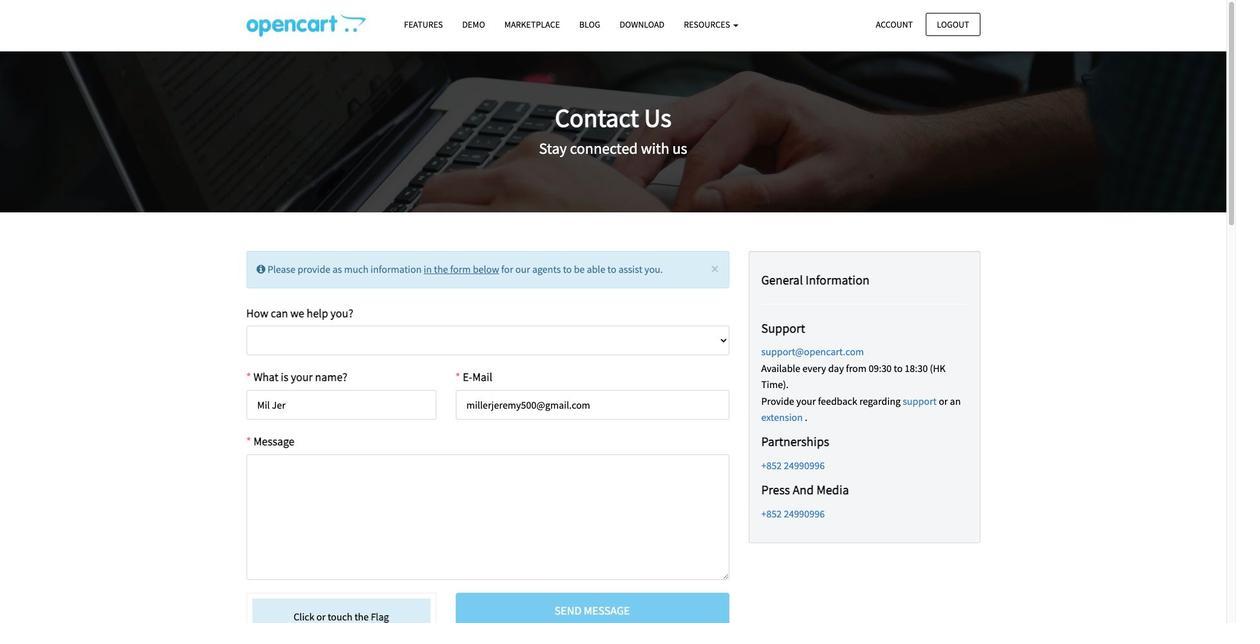 Task type: locate. For each thing, give the bounding box(es) containing it.
info circle image
[[257, 264, 265, 274]]

Name text field
[[246, 390, 436, 420]]

opencart - contact image
[[246, 14, 365, 37]]

None text field
[[246, 455, 729, 580]]



Task type: vqa. For each thing, say whether or not it's contained in the screenshot.
softaculous image
no



Task type: describe. For each thing, give the bounding box(es) containing it.
Email text field
[[456, 390, 729, 420]]



